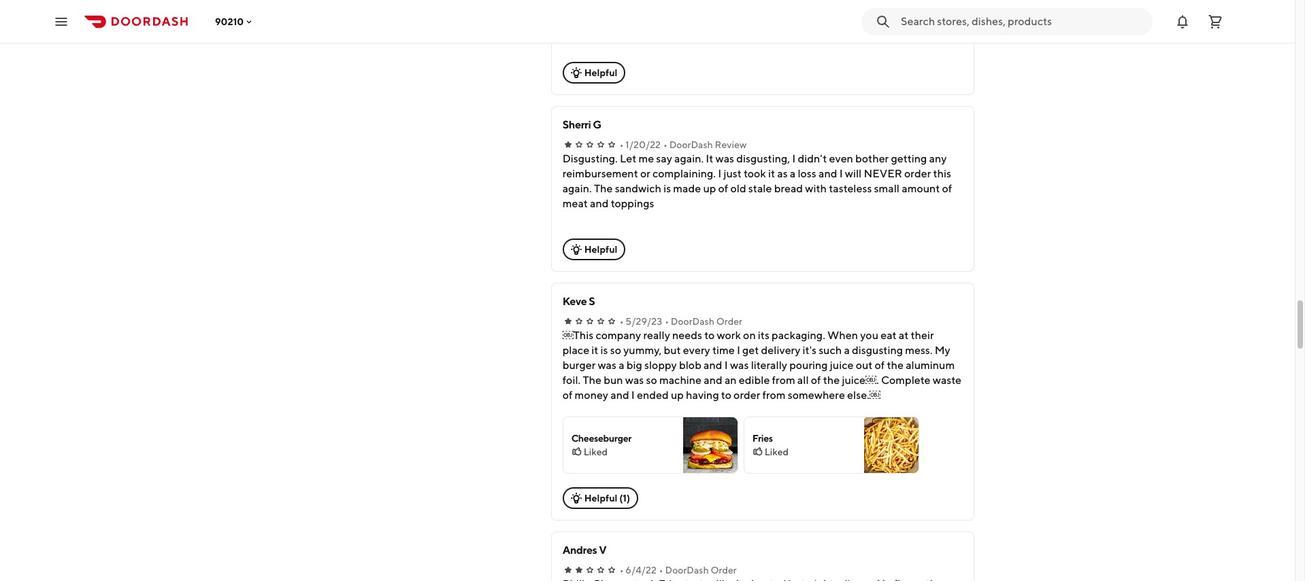 Task type: describe. For each thing, give the bounding box(es) containing it.
g
[[593, 118, 602, 131]]

2 helpful button from the top
[[563, 239, 626, 261]]

• 5/29/23 • doordash order
[[620, 317, 743, 327]]

• right 5/29/23
[[665, 317, 669, 327]]

andres
[[563, 545, 597, 557]]

doordash for andres v
[[665, 566, 709, 577]]

1 helpful from the top
[[584, 67, 618, 78]]

1 helpful button from the top
[[563, 62, 626, 84]]

review
[[715, 140, 747, 150]]

liked for fries
[[765, 447, 789, 458]]

helpful (1)
[[584, 493, 630, 504]]

doordash for sherri g
[[670, 140, 713, 150]]

andres v
[[563, 545, 607, 557]]

• right "1/20/22"
[[664, 140, 668, 150]]

90210 button
[[215, 16, 255, 27]]

fries image
[[864, 418, 919, 474]]

1/20/22
[[626, 140, 661, 150]]

6/4/22
[[626, 566, 657, 577]]

90210
[[215, 16, 244, 27]]

helpful (1) button
[[563, 488, 639, 510]]

sherri
[[563, 118, 591, 131]]

• left "1/20/22"
[[620, 140, 624, 150]]

open menu image
[[53, 13, 69, 30]]

keve
[[563, 295, 587, 308]]



Task type: vqa. For each thing, say whether or not it's contained in the screenshot.
"DoorDash" associated with Keve S
yes



Task type: locate. For each thing, give the bounding box(es) containing it.
• right 6/4/22
[[659, 566, 663, 577]]

2 vertical spatial doordash
[[665, 566, 709, 577]]

doordash right 6/4/22
[[665, 566, 709, 577]]

s
[[589, 295, 595, 308]]

cheeseburger
[[572, 434, 632, 444]]

• left 5/29/23
[[620, 317, 624, 327]]

• 1/20/22 • doordash review
[[620, 140, 747, 150]]

order for s
[[717, 317, 743, 327]]

liked
[[584, 447, 608, 458], [765, 447, 789, 458]]

0 vertical spatial doordash
[[670, 140, 713, 150]]

sherri g
[[563, 118, 602, 131]]

liked down cheeseburger
[[584, 447, 608, 458]]

Store search: begin typing to search for stores available on DoorDash text field
[[901, 14, 1145, 29]]

liked down fries
[[765, 447, 789, 458]]

5/29/23
[[626, 317, 662, 327]]

liked for cheeseburger
[[584, 447, 608, 458]]

•
[[620, 140, 624, 150], [664, 140, 668, 150], [620, 317, 624, 327], [665, 317, 669, 327], [620, 566, 624, 577], [659, 566, 663, 577]]

notification bell image
[[1175, 13, 1191, 30]]

helpful button up "s"
[[563, 239, 626, 261]]

(1)
[[620, 493, 630, 504]]

doordash
[[670, 140, 713, 150], [671, 317, 715, 327], [665, 566, 709, 577]]

1 vertical spatial order
[[711, 566, 737, 577]]

2 vertical spatial helpful
[[584, 493, 618, 504]]

doordash right 5/29/23
[[671, 317, 715, 327]]

v
[[599, 545, 607, 557]]

3 helpful from the top
[[584, 493, 618, 504]]

1 vertical spatial doordash
[[671, 317, 715, 327]]

helpful
[[584, 67, 618, 78], [584, 244, 618, 255], [584, 493, 618, 504]]

0 items, open order cart image
[[1208, 13, 1224, 30]]

0 vertical spatial helpful
[[584, 67, 618, 78]]

helpful inside helpful (1) 'button'
[[584, 493, 618, 504]]

• 6/4/22 • doordash order
[[620, 566, 737, 577]]

1 vertical spatial helpful
[[584, 244, 618, 255]]

fries
[[753, 434, 773, 444]]

0 horizontal spatial liked
[[584, 447, 608, 458]]

helpful button
[[563, 62, 626, 84], [563, 239, 626, 261]]

keve s
[[563, 295, 595, 308]]

helpful up "s"
[[584, 244, 618, 255]]

order
[[717, 317, 743, 327], [711, 566, 737, 577]]

cheeseburger image
[[683, 418, 738, 474]]

helpful left (1)
[[584, 493, 618, 504]]

0 vertical spatial order
[[717, 317, 743, 327]]

helpful button up g
[[563, 62, 626, 84]]

• left 6/4/22
[[620, 566, 624, 577]]

1 liked from the left
[[584, 447, 608, 458]]

helpful up g
[[584, 67, 618, 78]]

order for v
[[711, 566, 737, 577]]

0 vertical spatial helpful button
[[563, 62, 626, 84]]

doordash left 'review'
[[670, 140, 713, 150]]

1 vertical spatial helpful button
[[563, 239, 626, 261]]

2 helpful from the top
[[584, 244, 618, 255]]

1 horizontal spatial liked
[[765, 447, 789, 458]]

doordash for keve s
[[671, 317, 715, 327]]

2 liked from the left
[[765, 447, 789, 458]]



